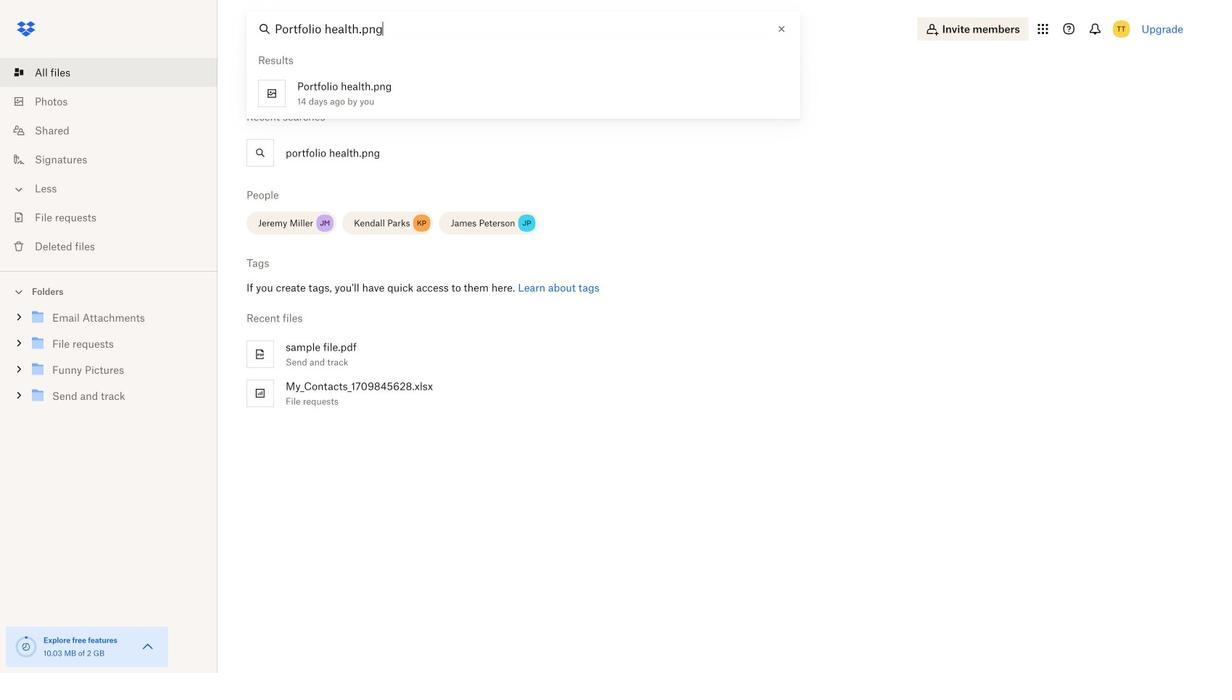 Task type: locate. For each thing, give the bounding box(es) containing it.
quota usage progress bar
[[15, 636, 38, 659]]

group
[[0, 302, 218, 420]]

list item
[[0, 58, 218, 87]]

2 option from the top
[[241, 335, 1195, 374]]

option
[[241, 133, 1195, 173], [241, 335, 1195, 374], [241, 374, 1195, 413]]

less image
[[12, 182, 26, 197]]

3 option from the top
[[241, 374, 1195, 413]]

quota usage image
[[15, 636, 38, 659]]

list box
[[247, 46, 801, 113]]

list
[[0, 49, 218, 271]]

Search in folder "Dropbox" text field
[[275, 20, 770, 38]]



Task type: describe. For each thing, give the bounding box(es) containing it.
1 option from the top
[[241, 133, 1195, 173]]

dropbox image
[[12, 15, 41, 44]]

portfolio health.png option
[[247, 74, 801, 113]]



Task type: vqa. For each thing, say whether or not it's contained in the screenshot.
Less image
yes



